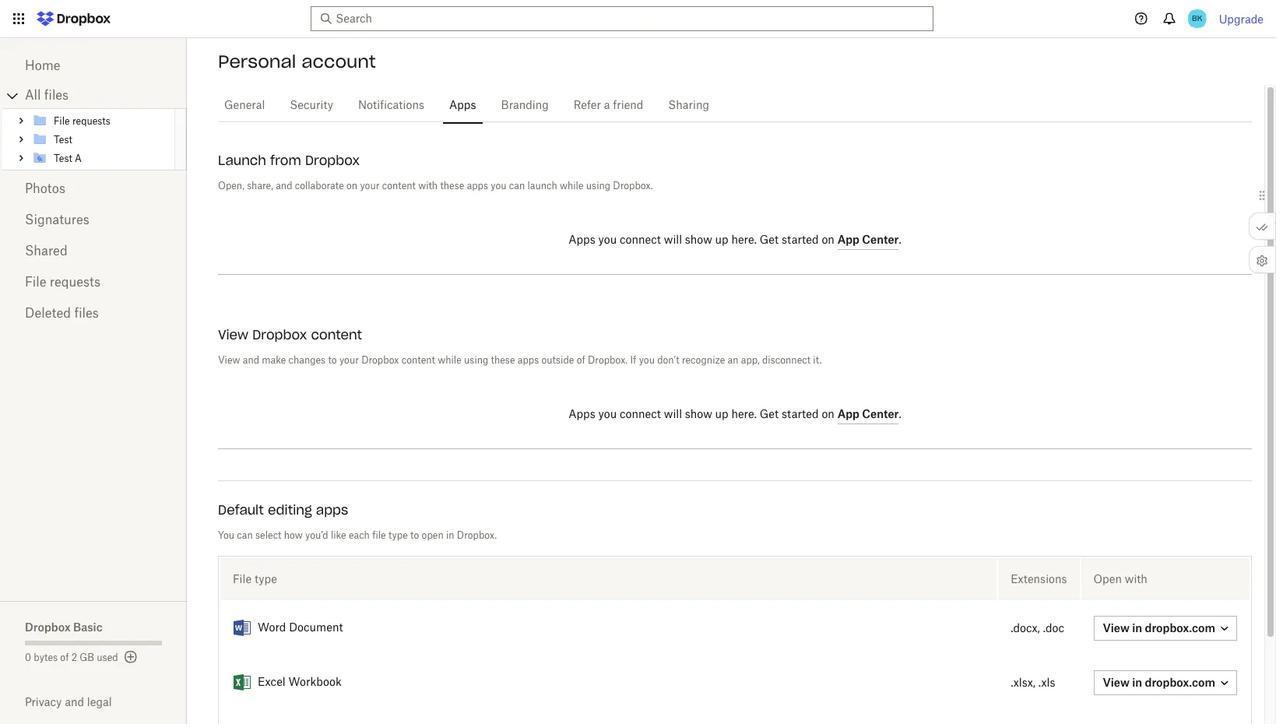 Task type: vqa. For each thing, say whether or not it's contained in the screenshot.
the middle the TT
no



Task type: describe. For each thing, give the bounding box(es) containing it.
default editing apps
[[218, 502, 348, 518]]

started for view dropbox content
[[782, 410, 819, 421]]

here. for view dropbox content
[[732, 410, 757, 421]]

open, share, and collaborate on your content with these apps you can launch while using dropbox.
[[218, 181, 653, 191]]

personal account
[[218, 51, 376, 72]]

your for content
[[339, 356, 359, 365]]

notifications
[[358, 100, 424, 111]]

signatures
[[25, 214, 89, 227]]

0 vertical spatial content
[[382, 181, 416, 191]]

1 vertical spatial type
[[255, 572, 277, 586]]

extensions
[[1011, 572, 1067, 586]]

group containing file requests
[[2, 108, 187, 171]]

refer
[[574, 100, 601, 111]]

general tab
[[218, 87, 271, 125]]

shared
[[25, 245, 68, 258]]

basic
[[73, 621, 103, 634]]

dropbox basic
[[25, 621, 103, 634]]

if
[[630, 356, 637, 365]]

privacy and legal link
[[25, 695, 187, 709]]

1 vertical spatial file requests
[[25, 276, 101, 289]]

branding
[[501, 100, 549, 111]]

share,
[[247, 181, 273, 191]]

sharing tab
[[662, 87, 716, 125]]

excel
[[258, 678, 286, 688]]

default
[[218, 502, 264, 518]]

0 vertical spatial in
[[446, 531, 455, 540]]

shared link
[[25, 236, 162, 267]]

global header element
[[0, 0, 1276, 38]]

deleted files link
[[25, 298, 162, 329]]

2 horizontal spatial and
[[276, 181, 292, 191]]

.xlsx,
[[1011, 678, 1036, 689]]

1 horizontal spatial with
[[1125, 572, 1148, 586]]

home link
[[25, 51, 162, 82]]

sharing
[[668, 100, 709, 111]]

you can select how you'd like each file type to open in dropbox.
[[218, 531, 497, 540]]

0 bytes of 2 gb used
[[25, 653, 118, 663]]

files for deleted files
[[74, 308, 99, 320]]

apps tab
[[443, 87, 482, 125]]

. for launch from dropbox
[[899, 235, 902, 246]]

1 vertical spatial apps
[[518, 356, 539, 365]]

it.
[[813, 356, 822, 365]]

refer a friend tab
[[568, 87, 650, 125]]

.xlsx, .xls
[[1011, 678, 1056, 689]]

privacy and legal
[[25, 695, 112, 709]]

word
[[258, 623, 286, 634]]

and for make
[[243, 356, 259, 365]]

security tab
[[284, 87, 340, 125]]

don't
[[657, 356, 680, 365]]

1 vertical spatial dropbox.
[[588, 356, 628, 365]]

view in dropbox.com button
[[1094, 671, 1238, 695]]

photos link
[[25, 174, 162, 205]]

.docx,
[[1011, 623, 1040, 634]]

friend
[[613, 100, 644, 111]]

open
[[422, 531, 444, 540]]

launch
[[528, 181, 557, 191]]

excel workbook
[[258, 678, 342, 688]]

outside
[[542, 356, 574, 365]]

account
[[302, 51, 376, 72]]

app,
[[741, 356, 760, 365]]

gb
[[80, 653, 94, 663]]

document
[[289, 623, 343, 634]]

tab list containing general
[[218, 85, 1252, 125]]

on for view dropbox content
[[822, 410, 835, 421]]

0 vertical spatial apps
[[467, 181, 488, 191]]

1 horizontal spatial type
[[389, 531, 408, 540]]

and for legal
[[65, 695, 84, 709]]

from
[[270, 153, 301, 168]]

apps you connect will show up here. get started on app center . for launch from dropbox
[[569, 233, 902, 246]]

.doc
[[1043, 623, 1065, 634]]

make
[[262, 356, 286, 365]]

center for content
[[862, 407, 899, 421]]

center for dropbox
[[862, 233, 899, 246]]

1 vertical spatial content
[[311, 327, 362, 343]]

open with
[[1094, 572, 1148, 586]]

0
[[25, 653, 31, 663]]

all files link
[[25, 83, 187, 108]]

0 vertical spatial file requests link
[[32, 111, 172, 130]]

dropbox.com for .xlsx, .xls
[[1145, 676, 1216, 689]]

all
[[25, 90, 41, 102]]

an
[[728, 356, 739, 365]]

1 horizontal spatial of
[[577, 356, 585, 365]]

deleted files
[[25, 308, 99, 320]]

view in dropbox.com for .docx, .doc
[[1103, 621, 1216, 635]]

used
[[97, 653, 118, 663]]

1 vertical spatial file requests link
[[25, 267, 162, 298]]

up for content
[[715, 410, 729, 421]]

all files tree
[[2, 83, 187, 171]]

0 vertical spatial on
[[347, 181, 358, 191]]

a
[[604, 100, 610, 111]]

1 horizontal spatial while
[[560, 181, 584, 191]]

upgrade
[[1219, 12, 1264, 25]]

notifications tab
[[352, 87, 431, 125]]

Search text field
[[336, 10, 905, 27]]

view in dropbox.com button
[[1094, 616, 1238, 641]]

app center link for launch from dropbox
[[838, 233, 899, 250]]

get more space image
[[121, 648, 140, 667]]

open
[[1094, 572, 1122, 586]]

app for view dropbox content
[[838, 407, 860, 421]]

disconnect
[[762, 356, 811, 365]]

2 vertical spatial content
[[402, 356, 435, 365]]

apps you connect will show up here. get started on app center . for view dropbox content
[[569, 407, 902, 421]]

test a
[[54, 154, 82, 163]]

file type
[[233, 572, 277, 586]]

view inside view in dropbox.com dropdown button
[[1103, 621, 1130, 635]]

photos
[[25, 183, 65, 195]]

editing
[[268, 502, 312, 518]]



Task type: locate. For each thing, give the bounding box(es) containing it.
2 center from the top
[[862, 407, 899, 421]]

your for dropbox
[[360, 181, 380, 191]]

test a link
[[32, 149, 172, 167]]

files for all files
[[44, 90, 69, 102]]

view in dropbox.com up view in dropbox.com popup button
[[1103, 621, 1216, 635]]

1 vertical spatial started
[[782, 410, 819, 421]]

and left legal
[[65, 695, 84, 709]]

on for launch from dropbox
[[822, 235, 835, 246]]

2 app from the top
[[838, 407, 860, 421]]

file down you
[[233, 572, 252, 586]]

1 horizontal spatial using
[[586, 181, 611, 191]]

apps inside tab
[[449, 100, 476, 111]]

apps left outside
[[518, 356, 539, 365]]

view in dropbox.com for .xlsx, .xls
[[1103, 676, 1216, 689]]

file
[[54, 116, 70, 126], [25, 276, 46, 289], [233, 572, 252, 586]]

each
[[349, 531, 370, 540]]

show
[[685, 235, 712, 246], [685, 410, 712, 421]]

0 vertical spatial here.
[[732, 235, 757, 246]]

your
[[360, 181, 380, 191], [339, 356, 359, 365]]

dropbox up the collaborate
[[305, 153, 360, 168]]

0 vertical spatial up
[[715, 235, 729, 246]]

0 vertical spatial requests
[[72, 116, 110, 126]]

like
[[331, 531, 346, 540]]

using
[[586, 181, 611, 191], [464, 356, 489, 365]]

in down open with
[[1133, 621, 1143, 635]]

2 vertical spatial dropbox.
[[457, 531, 497, 540]]

can right you
[[237, 531, 253, 540]]

show for launch from dropbox
[[685, 235, 712, 246]]

0 horizontal spatial while
[[438, 356, 462, 365]]

test for test a
[[54, 154, 72, 163]]

app for launch from dropbox
[[838, 233, 860, 246]]

2 vertical spatial apps
[[316, 502, 348, 518]]

1 vertical spatial files
[[74, 308, 99, 320]]

1 vertical spatial apps you connect will show up here. get started on app center .
[[569, 407, 902, 421]]

test for test
[[54, 135, 72, 144]]

0 vertical spatial your
[[360, 181, 380, 191]]

dropbox logo - go to the homepage image
[[31, 6, 116, 31]]

to right changes
[[328, 356, 337, 365]]

0 horizontal spatial and
[[65, 695, 84, 709]]

0 horizontal spatial type
[[255, 572, 277, 586]]

2 started from the top
[[782, 410, 819, 421]]

workbook
[[289, 678, 342, 688]]

2 vertical spatial file
[[233, 572, 252, 586]]

1 vertical spatial your
[[339, 356, 359, 365]]

1 horizontal spatial your
[[360, 181, 380, 191]]

.
[[899, 235, 902, 246], [899, 410, 902, 421]]

collaborate
[[295, 181, 344, 191]]

1 horizontal spatial files
[[74, 308, 99, 320]]

here. for launch from dropbox
[[732, 235, 757, 246]]

in inside popup button
[[1133, 676, 1143, 689]]

1 vertical spatial using
[[464, 356, 489, 365]]

apps for view dropbox content
[[569, 410, 596, 421]]

0 horizontal spatial apps
[[316, 502, 348, 518]]

will for launch from dropbox
[[664, 235, 682, 246]]

template stateless image left excel on the bottom left of page
[[233, 674, 252, 692]]

2
[[71, 653, 77, 663]]

requests
[[72, 116, 110, 126], [50, 276, 101, 289]]

1 app center link from the top
[[838, 233, 899, 250]]

all files
[[25, 90, 69, 102]]

2 dropbox.com from the top
[[1145, 676, 1216, 689]]

with
[[418, 181, 438, 191], [1125, 572, 1148, 586]]

view and make changes to your dropbox content while using these apps outside of dropbox. if you don't recognize an app, disconnect it.
[[218, 356, 822, 365]]

0 vertical spatial dropbox.
[[613, 181, 653, 191]]

get
[[760, 235, 779, 246], [760, 410, 779, 421]]

in down view in dropbox.com dropdown button
[[1133, 676, 1143, 689]]

you
[[218, 531, 234, 540]]

app center link for view dropbox content
[[838, 407, 899, 424]]

file requests link
[[32, 111, 172, 130], [25, 267, 162, 298]]

your right the collaborate
[[360, 181, 380, 191]]

will for view dropbox content
[[664, 410, 682, 421]]

started
[[782, 235, 819, 246], [782, 410, 819, 421]]

2 template stateless image from the top
[[233, 674, 252, 692]]

a
[[75, 154, 82, 163]]

security
[[290, 100, 333, 111]]

here.
[[732, 235, 757, 246], [732, 410, 757, 421]]

view in dropbox.com down view in dropbox.com dropdown button
[[1103, 676, 1216, 689]]

view inside view in dropbox.com popup button
[[1103, 676, 1130, 689]]

2 get from the top
[[760, 410, 779, 421]]

launch
[[218, 153, 266, 168]]

launch from dropbox
[[218, 153, 360, 168]]

1 started from the top
[[782, 235, 819, 246]]

1 vertical spatial on
[[822, 235, 835, 246]]

files
[[44, 90, 69, 102], [74, 308, 99, 320]]

1 vertical spatial up
[[715, 410, 729, 421]]

1 vertical spatial show
[[685, 410, 712, 421]]

1 vertical spatial template stateless image
[[233, 674, 252, 692]]

0 vertical spatial type
[[389, 531, 408, 540]]

apps up like
[[316, 502, 348, 518]]

dropbox.com inside popup button
[[1145, 676, 1216, 689]]

and left the make
[[243, 356, 259, 365]]

and
[[276, 181, 292, 191], [243, 356, 259, 365], [65, 695, 84, 709]]

how
[[284, 531, 303, 540]]

1 vertical spatial with
[[1125, 572, 1148, 586]]

get for dropbox
[[760, 235, 779, 246]]

signatures link
[[25, 205, 162, 236]]

requests inside group
[[72, 116, 110, 126]]

2 vertical spatial apps
[[569, 410, 596, 421]]

2 . from the top
[[899, 410, 902, 421]]

1 here. from the top
[[732, 235, 757, 246]]

template stateless image left word
[[233, 619, 252, 638]]

2 horizontal spatial file
[[233, 572, 252, 586]]

0 vertical spatial app center link
[[838, 233, 899, 250]]

0 horizontal spatial using
[[464, 356, 489, 365]]

upgrade link
[[1219, 12, 1264, 25]]

1 horizontal spatial apps
[[467, 181, 488, 191]]

0 horizontal spatial can
[[237, 531, 253, 540]]

apps left launch
[[467, 181, 488, 191]]

1 connect from the top
[[620, 235, 661, 246]]

2 here. from the top
[[732, 410, 757, 421]]

1 horizontal spatial can
[[509, 181, 525, 191]]

1 vertical spatial will
[[664, 410, 682, 421]]

1 view in dropbox.com from the top
[[1103, 621, 1216, 635]]

0 vertical spatial while
[[560, 181, 584, 191]]

1 apps you connect will show up here. get started on app center . from the top
[[569, 233, 902, 246]]

test up test a
[[54, 135, 72, 144]]

1 vertical spatial file
[[25, 276, 46, 289]]

1 vertical spatial to
[[410, 531, 419, 540]]

2 will from the top
[[664, 410, 682, 421]]

bk button
[[1185, 6, 1210, 31]]

dropbox.com up view in dropbox.com popup button
[[1145, 621, 1216, 635]]

personal
[[218, 51, 296, 72]]

recognize
[[682, 356, 725, 365]]

up for dropbox
[[715, 235, 729, 246]]

0 vertical spatial apps
[[449, 100, 476, 111]]

2 vertical spatial on
[[822, 410, 835, 421]]

0 horizontal spatial of
[[60, 653, 69, 663]]

in
[[446, 531, 455, 540], [1133, 621, 1143, 635], [1133, 676, 1143, 689]]

file requests link down all files link on the left top
[[32, 111, 172, 130]]

0 vertical spatial view in dropbox.com
[[1103, 621, 1216, 635]]

view dropbox content
[[218, 327, 362, 343]]

0 vertical spatial dropbox.com
[[1145, 621, 1216, 635]]

2 app center link from the top
[[838, 407, 899, 424]]

general
[[224, 100, 265, 111]]

file requests link up deleted files
[[25, 267, 162, 298]]

file inside group
[[54, 116, 70, 126]]

2 up from the top
[[715, 410, 729, 421]]

in for .docx, .doc
[[1133, 621, 1143, 635]]

0 vertical spatial connect
[[620, 235, 661, 246]]

up
[[715, 235, 729, 246], [715, 410, 729, 421]]

0 vertical spatial template stateless image
[[233, 619, 252, 638]]

files right deleted
[[74, 308, 99, 320]]

1 horizontal spatial and
[[243, 356, 259, 365]]

show for view dropbox content
[[685, 410, 712, 421]]

template stateless image
[[233, 619, 252, 638], [233, 674, 252, 692]]

1 vertical spatial app
[[838, 407, 860, 421]]

privacy
[[25, 695, 62, 709]]

1 vertical spatial can
[[237, 531, 253, 540]]

2 connect from the top
[[620, 410, 661, 421]]

file
[[372, 531, 386, 540]]

0 horizontal spatial file
[[25, 276, 46, 289]]

view in dropbox.com inside popup button
[[1103, 676, 1216, 689]]

0 vertical spatial started
[[782, 235, 819, 246]]

2 show from the top
[[685, 410, 712, 421]]

bytes
[[34, 653, 58, 663]]

1 vertical spatial of
[[60, 653, 69, 663]]

file down "all files" on the left top of the page
[[54, 116, 70, 126]]

1 vertical spatial get
[[760, 410, 779, 421]]

dropbox.
[[613, 181, 653, 191], [588, 356, 628, 365], [457, 531, 497, 540]]

template stateless image for excel workbook
[[233, 674, 252, 692]]

0 vertical spatial to
[[328, 356, 337, 365]]

of right outside
[[577, 356, 585, 365]]

.docx, .doc
[[1011, 623, 1065, 634]]

in right open at left
[[446, 531, 455, 540]]

your right changes
[[339, 356, 359, 365]]

of
[[577, 356, 585, 365], [60, 653, 69, 663]]

1 vertical spatial view in dropbox.com
[[1103, 676, 1216, 689]]

group
[[2, 108, 187, 171]]

1 dropbox.com from the top
[[1145, 621, 1216, 635]]

type down select
[[255, 572, 277, 586]]

home
[[25, 60, 60, 72]]

0 vertical spatial center
[[862, 233, 899, 246]]

can
[[509, 181, 525, 191], [237, 531, 253, 540]]

connect for view dropbox content
[[620, 410, 661, 421]]

1 horizontal spatial these
[[491, 356, 515, 365]]

apps for launch from dropbox
[[569, 235, 596, 246]]

0 vertical spatial with
[[418, 181, 438, 191]]

. for view dropbox content
[[899, 410, 902, 421]]

1 vertical spatial these
[[491, 356, 515, 365]]

dropbox right changes
[[361, 356, 399, 365]]

1 horizontal spatial file
[[54, 116, 70, 126]]

view in dropbox.com inside dropdown button
[[1103, 621, 1216, 635]]

to left open at left
[[410, 531, 419, 540]]

1 test from the top
[[54, 135, 72, 144]]

get for content
[[760, 410, 779, 421]]

legal
[[87, 695, 112, 709]]

can left launch
[[509, 181, 525, 191]]

1 will from the top
[[664, 235, 682, 246]]

0 vertical spatial can
[[509, 181, 525, 191]]

1 vertical spatial here.
[[732, 410, 757, 421]]

bk
[[1192, 13, 1203, 23]]

0 vertical spatial file
[[54, 116, 70, 126]]

deleted
[[25, 308, 71, 320]]

file down shared
[[25, 276, 46, 289]]

type right the file
[[389, 531, 408, 540]]

0 vertical spatial file requests
[[54, 116, 110, 126]]

2 apps you connect will show up here. get started on app center . from the top
[[569, 407, 902, 421]]

1 app from the top
[[838, 233, 860, 246]]

0 vertical spatial will
[[664, 235, 682, 246]]

.xls
[[1039, 678, 1056, 689]]

2 view in dropbox.com from the top
[[1103, 676, 1216, 689]]

0 vertical spatial show
[[685, 235, 712, 246]]

dropbox.com down view in dropbox.com dropdown button
[[1145, 676, 1216, 689]]

connect
[[620, 235, 661, 246], [620, 410, 661, 421]]

1 show from the top
[[685, 235, 712, 246]]

refer a friend
[[574, 100, 644, 111]]

2 vertical spatial and
[[65, 695, 84, 709]]

dropbox
[[305, 153, 360, 168], [253, 327, 307, 343], [361, 356, 399, 365], [25, 621, 71, 634]]

2 test from the top
[[54, 154, 72, 163]]

app center link
[[838, 233, 899, 250], [838, 407, 899, 424]]

2 horizontal spatial apps
[[518, 356, 539, 365]]

dropbox up the make
[[253, 327, 307, 343]]

1 vertical spatial .
[[899, 410, 902, 421]]

files right all
[[44, 90, 69, 102]]

file requests up deleted files
[[25, 276, 101, 289]]

apps
[[449, 100, 476, 111], [569, 235, 596, 246], [569, 410, 596, 421]]

1 vertical spatial requests
[[50, 276, 101, 289]]

of left 2
[[60, 653, 69, 663]]

0 vertical spatial of
[[577, 356, 585, 365]]

view in dropbox.com
[[1103, 621, 1216, 635], [1103, 676, 1216, 689]]

requests up deleted files
[[50, 276, 101, 289]]

1 vertical spatial test
[[54, 154, 72, 163]]

0 horizontal spatial your
[[339, 356, 359, 365]]

1 vertical spatial while
[[438, 356, 462, 365]]

connect for launch from dropbox
[[620, 235, 661, 246]]

0 vertical spatial and
[[276, 181, 292, 191]]

template stateless image for word document
[[233, 619, 252, 638]]

you'd
[[305, 531, 328, 540]]

file requests inside group
[[54, 116, 110, 126]]

1 . from the top
[[899, 235, 902, 246]]

1 vertical spatial app center link
[[838, 407, 899, 424]]

test link
[[32, 130, 172, 149]]

in for .xlsx, .xls
[[1133, 676, 1143, 689]]

dropbox.com for .docx, .doc
[[1145, 621, 1216, 635]]

and right share,
[[276, 181, 292, 191]]

branding tab
[[495, 87, 555, 125]]

word document
[[258, 623, 343, 634]]

select
[[255, 531, 282, 540]]

1 vertical spatial apps
[[569, 235, 596, 246]]

you
[[491, 181, 507, 191], [599, 235, 617, 246], [639, 356, 655, 365], [599, 410, 617, 421]]

1 up from the top
[[715, 235, 729, 246]]

0 vertical spatial these
[[440, 181, 464, 191]]

requests up test link
[[72, 116, 110, 126]]

started for launch from dropbox
[[782, 235, 819, 246]]

1 center from the top
[[862, 233, 899, 246]]

in inside dropdown button
[[1133, 621, 1143, 635]]

0 vertical spatial files
[[44, 90, 69, 102]]

test left a
[[54, 154, 72, 163]]

app
[[838, 233, 860, 246], [838, 407, 860, 421]]

2 vertical spatial in
[[1133, 676, 1143, 689]]

tab list
[[218, 85, 1252, 125]]

1 get from the top
[[760, 235, 779, 246]]

these
[[440, 181, 464, 191], [491, 356, 515, 365]]

dropbox up bytes
[[25, 621, 71, 634]]

1 horizontal spatial to
[[410, 531, 419, 540]]

file requests up test link
[[54, 116, 110, 126]]

content
[[382, 181, 416, 191], [311, 327, 362, 343], [402, 356, 435, 365]]

open,
[[218, 181, 244, 191]]

1 vertical spatial in
[[1133, 621, 1143, 635]]

changes
[[289, 356, 326, 365]]

dropbox.com inside dropdown button
[[1145, 621, 1216, 635]]

0 vertical spatial apps you connect will show up here. get started on app center .
[[569, 233, 902, 246]]

0 vertical spatial get
[[760, 235, 779, 246]]

0 vertical spatial test
[[54, 135, 72, 144]]

files inside tree
[[44, 90, 69, 102]]

while
[[560, 181, 584, 191], [438, 356, 462, 365]]

0 horizontal spatial to
[[328, 356, 337, 365]]

1 template stateless image from the top
[[233, 619, 252, 638]]



